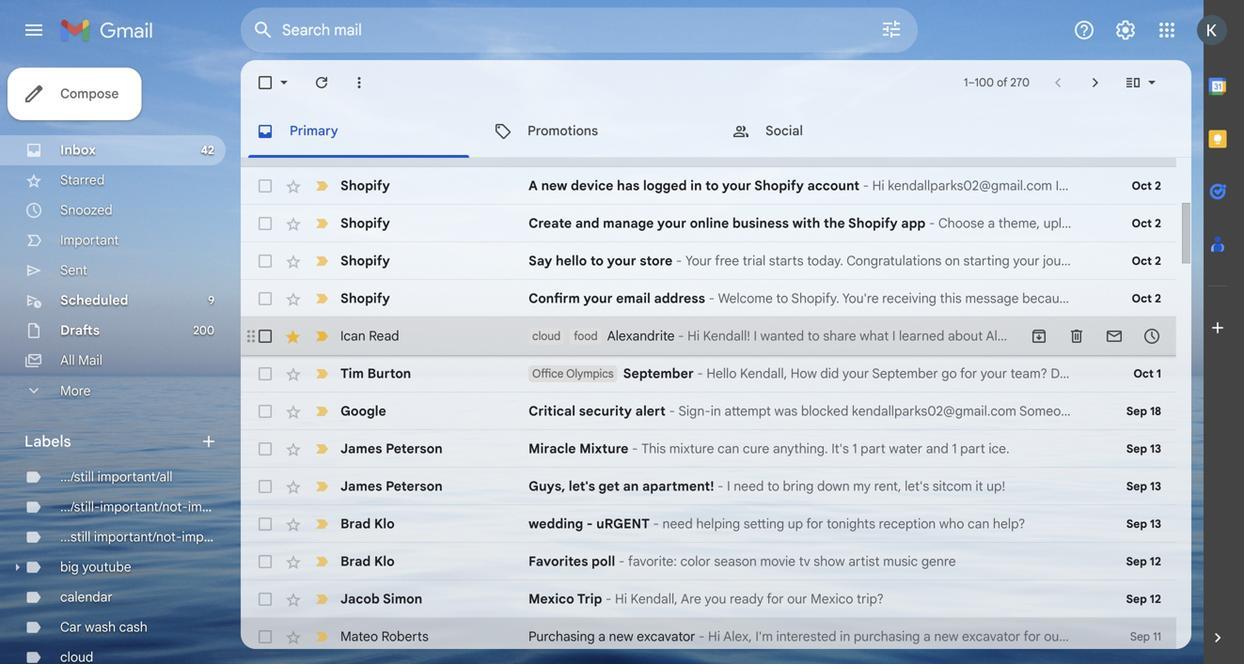 Task type: vqa. For each thing, say whether or not it's contained in the screenshot.


Task type: describe. For each thing, give the bounding box(es) containing it.
google
[[340, 403, 386, 420]]

2 mexico from the left
[[811, 592, 853, 608]]

sep 11
[[1130, 631, 1161, 645]]

miracle
[[529, 441, 576, 458]]

guys, let's get an apartment! - i need to bring down my rent, let's sitcom it up!
[[529, 479, 1005, 495]]

hello
[[556, 253, 587, 269]]

- down address
[[678, 328, 684, 345]]

refresh image
[[312, 73, 331, 92]]

oct for app
[[1132, 217, 1152, 231]]

do
[[1051, 366, 1068, 382]]

important/not- for .../still-
[[100, 499, 188, 516]]

2 let's from the left
[[905, 479, 929, 495]]

- right excavator
[[699, 629, 705, 646]]

starred
[[60, 172, 105, 189]]

advanced search options image
[[873, 10, 910, 48]]

Search mail text field
[[282, 21, 828, 39]]

- left "this"
[[632, 441, 638, 458]]

0 vertical spatial a
[[1222, 366, 1230, 382]]

poll
[[592, 554, 615, 570]]

did
[[820, 366, 839, 382]]

...still important/not-important link
[[60, 529, 240, 546]]

row containing jacob simon
[[241, 581, 1177, 619]]

16 ﻿͏ from the left
[[1221, 253, 1221, 269]]

big youtube
[[60, 560, 131, 576]]

2 vertical spatial to
[[767, 479, 780, 495]]

labels navigation
[[0, 60, 246, 665]]

inbox link
[[60, 142, 96, 158]]

food
[[574, 330, 598, 344]]

drafts
[[60, 323, 100, 339]]

a new device has logged in to your shopify account -
[[529, 178, 872, 194]]

jacob simon
[[340, 592, 422, 608]]

reception
[[879, 516, 936, 533]]

your left online
[[657, 215, 687, 232]]

calendar link
[[60, 590, 113, 606]]

app
[[901, 215, 926, 232]]

show
[[814, 554, 845, 570]]

sep 12 for mexico trip - hi kendall, are you ready for our mexico trip?
[[1126, 593, 1161, 607]]

purchasing a new excavator -
[[529, 629, 708, 646]]

shopify.
[[1119, 253, 1167, 269]]

row containing tim burton
[[241, 355, 1244, 393]]

alexandrite -
[[607, 328, 688, 345]]

big
[[60, 560, 79, 576]]

important/not- for ...still
[[94, 529, 182, 546]]

sep for need helping setting up for tonights reception who can help?
[[1126, 518, 1147, 532]]

hello
[[707, 366, 737, 382]]

18 ﻿͏ from the left
[[1228, 253, 1228, 269]]

are
[[681, 592, 701, 608]]

42
[[201, 143, 214, 158]]

our
[[787, 592, 807, 608]]

sent link
[[60, 262, 87, 279]]

12 for favorites poll - favorite: color season movie tv show artist music genre
[[1150, 555, 1161, 569]]

logged
[[643, 178, 687, 194]]

- left i
[[718, 479, 724, 495]]

toolbar inside row
[[1020, 327, 1171, 346]]

simon
[[383, 592, 422, 608]]

support image
[[1073, 19, 1096, 41]]

it
[[976, 479, 983, 495]]

7 ﻿͏ from the left
[[1191, 253, 1191, 269]]

email
[[616, 291, 651, 307]]

device
[[571, 178, 614, 194]]

main content containing primary
[[241, 60, 1244, 656]]

row containing google
[[241, 393, 1177, 431]]

older image
[[1086, 73, 1105, 92]]

8 ﻿͏ from the left
[[1194, 253, 1194, 269]]

tab list right october
[[1192, 60, 1244, 597]]

burton
[[367, 366, 411, 382]]

shopify for confirm your email address -
[[340, 291, 390, 307]]

oct 2 for app
[[1132, 217, 1161, 231]]

1 row from the top
[[241, 130, 1177, 167]]

brad for wedding - urgent - need helping setting up for tonights reception who can help?
[[340, 516, 371, 533]]

sitcom
[[933, 479, 972, 495]]

.../still-
[[60, 499, 100, 516]]

mateo roberts
[[340, 629, 429, 646]]

2 row from the top
[[241, 167, 1177, 205]]

2 ﻿͏ from the left
[[1174, 253, 1174, 269]]

snoozed link
[[60, 202, 113, 219]]

sep for this mixture can cure anything. it's 1 part water and 1 part ice.
[[1126, 442, 1147, 457]]

0 horizontal spatial and
[[575, 215, 600, 232]]

22 ﻿͏ from the left
[[1241, 253, 1241, 269]]

9
[[208, 294, 214, 308]]

go
[[942, 366, 957, 382]]

read
[[369, 328, 399, 345]]

sep for i need to bring down my rent, let's sitcom it up!
[[1126, 480, 1147, 494]]

will
[[1181, 366, 1200, 382]]

drafts link
[[60, 323, 100, 339]]

a
[[529, 178, 538, 194]]

your right the did
[[843, 366, 869, 382]]

- right alert
[[669, 403, 675, 420]]

online
[[690, 215, 729, 232]]

social tab
[[717, 105, 954, 158]]

trial
[[743, 253, 766, 269]]

- right urgent
[[653, 516, 659, 533]]

1 ﻿͏ from the left
[[1171, 253, 1171, 269]]

sep 12 for favorites poll - favorite: color season movie tv show artist music genre
[[1126, 555, 1161, 569]]

the
[[824, 215, 845, 232]]

sep for hi kendall, are you ready for our mexico trip?
[[1126, 593, 1147, 607]]

confirm
[[529, 291, 580, 307]]

19 ﻿͏ from the left
[[1231, 253, 1231, 269]]

excavator
[[637, 629, 695, 646]]

oct 2 for starts
[[1132, 254, 1161, 269]]

promotions tab
[[479, 105, 716, 158]]

labels heading
[[24, 433, 199, 451]]

...still
[[60, 529, 91, 546]]

4 2 from the top
[[1155, 292, 1161, 306]]

.../still important/all link
[[60, 469, 173, 486]]

i
[[727, 479, 730, 495]]

shopify for say hello to your store - your free trial starts today. congratulations on starting your journey with shopify. ﻿͏ ﻿͏ ﻿͏ ﻿͏ ﻿͏ ﻿͏ ﻿͏ ﻿͏ ﻿͏ ﻿͏ ﻿͏ ﻿͏ ﻿͏ ﻿͏ ﻿͏ ﻿͏ ﻿͏ ﻿͏ ﻿͏ ﻿͏ ﻿͏ ﻿͏ 
[[340, 253, 390, 269]]

oct 2 for account
[[1132, 179, 1161, 193]]

- left the hi
[[606, 592, 612, 608]]

15 ﻿͏ from the left
[[1218, 253, 1218, 269]]

mixture
[[669, 441, 714, 458]]

5 ﻿͏ from the left
[[1184, 253, 1184, 269]]

up!
[[987, 479, 1005, 495]]

1 horizontal spatial new
[[609, 629, 633, 646]]

this
[[641, 441, 666, 458]]

0 horizontal spatial new
[[541, 178, 568, 194]]

peterson for guys, let's get an apartment! - i need to bring down my rent, let's sitcom it up!
[[386, 479, 443, 495]]

klo for favorites poll - favorite: color season movie tv show artist music genre
[[374, 554, 395, 570]]

11 ﻿͏ from the left
[[1204, 253, 1204, 269]]

all
[[60, 353, 75, 369]]

anything.
[[773, 441, 828, 458]]

- right address
[[709, 291, 715, 307]]

2 for app
[[1155, 217, 1161, 231]]

11 row from the top
[[241, 506, 1177, 544]]

scheduled link
[[60, 292, 128, 309]]

down
[[817, 479, 850, 495]]

say hello to your store - your free trial starts today. congratulations on starting your journey with shopify. ﻿͏ ﻿͏ ﻿͏ ﻿͏ ﻿͏ ﻿͏ ﻿͏ ﻿͏ ﻿͏ ﻿͏ ﻿͏ ﻿͏ ﻿͏ ﻿͏ ﻿͏ ﻿͏ ﻿͏ ﻿͏ ﻿͏ ﻿͏ ﻿͏ ﻿͏ 
[[529, 253, 1244, 269]]

1 vertical spatial with
[[1091, 253, 1116, 269]]

music
[[883, 554, 918, 570]]

3 row from the top
[[241, 205, 1177, 243]]

car wash cash
[[60, 620, 147, 636]]

1 horizontal spatial need
[[734, 479, 764, 495]]

3 13 from the top
[[1150, 518, 1161, 532]]

0 horizontal spatial kendall,
[[631, 592, 678, 608]]

1 vertical spatial you
[[705, 592, 726, 608]]

12 ﻿͏ from the left
[[1208, 253, 1208, 269]]

tim
[[340, 366, 364, 382]]

movie
[[760, 554, 796, 570]]

row containing ican read
[[241, 318, 1177, 355]]

sep for favorite: color season movie tv show artist music genre
[[1126, 555, 1147, 569]]

favorites poll - favorite: color season movie tv show artist music genre
[[529, 554, 956, 570]]

- right account on the right top of page
[[863, 178, 869, 194]]

brad for favorites poll - favorite: color season movie tv show artist music genre
[[340, 554, 371, 570]]

scheduled
[[60, 292, 128, 309]]

cure
[[743, 441, 770, 458]]

- right app
[[929, 215, 935, 232]]

important
[[60, 232, 119, 249]]

0 horizontal spatial a
[[598, 629, 606, 646]]

13 ﻿͏ from the left
[[1211, 253, 1211, 269]]

important/all
[[97, 469, 173, 486]]



Task type: locate. For each thing, give the bounding box(es) containing it.
tv
[[799, 554, 810, 570]]

1 horizontal spatial and
[[926, 441, 949, 458]]

settings image
[[1114, 19, 1137, 41]]

water
[[889, 441, 923, 458]]

free
[[715, 253, 739, 269]]

a right will
[[1222, 366, 1230, 382]]

important down .../still-important/not-important link on the bottom of the page
[[182, 529, 240, 546]]

important/not-
[[100, 499, 188, 516], [94, 529, 182, 546]]

helping
[[696, 516, 740, 533]]

alert
[[635, 403, 666, 420]]

part left water
[[861, 441, 886, 458]]

2 be from the left
[[1233, 366, 1244, 382]]

peterson
[[386, 441, 443, 458], [386, 479, 443, 495]]

None checkbox
[[256, 73, 275, 92], [256, 177, 275, 196], [256, 214, 275, 233], [256, 252, 275, 271], [256, 290, 275, 308], [256, 327, 275, 346], [256, 553, 275, 572], [256, 591, 275, 609], [256, 73, 275, 92], [256, 177, 275, 196], [256, 214, 275, 233], [256, 252, 275, 271], [256, 290, 275, 308], [256, 327, 275, 346], [256, 553, 275, 572], [256, 591, 275, 609]]

1 horizontal spatial you
[[1071, 366, 1093, 382]]

8 row from the top
[[241, 393, 1177, 431]]

shopify for create and manage your online business with the shopify app -
[[340, 215, 390, 232]]

brad klo for favorites poll
[[340, 554, 395, 570]]

1 horizontal spatial be
[[1233, 366, 1244, 382]]

- right poll
[[619, 554, 625, 570]]

1 vertical spatial sep 13
[[1126, 480, 1161, 494]]

1 be from the left
[[1204, 366, 1219, 382]]

tab list up a new device has logged in to your shopify account -
[[241, 105, 1192, 158]]

more image
[[350, 73, 369, 92]]

2 12 from the top
[[1150, 593, 1161, 607]]

4 ﻿͏ from the left
[[1181, 253, 1181, 269]]

row up online
[[241, 167, 1177, 205]]

row up a new device has logged in to your shopify account -
[[241, 130, 1177, 167]]

1 12 from the top
[[1150, 555, 1161, 569]]

2 oct 2 from the top
[[1132, 217, 1161, 231]]

1 2 from the top
[[1155, 179, 1161, 193]]

to right hello
[[590, 253, 604, 269]]

brad klo
[[340, 516, 395, 533], [340, 554, 395, 570]]

new
[[541, 178, 568, 194], [609, 629, 633, 646]]

store
[[640, 253, 673, 269]]

1 horizontal spatial to
[[705, 178, 719, 194]]

brad klo for wedding - urgent
[[340, 516, 395, 533]]

0 horizontal spatial to
[[590, 253, 604, 269]]

labels
[[24, 433, 71, 451]]

- left hello
[[697, 366, 703, 382]]

.../still-important/not-important
[[60, 499, 246, 516]]

...still important/not-important
[[60, 529, 240, 546]]

your left store
[[607, 253, 636, 269]]

can right who
[[968, 516, 990, 533]]

toggle split pane mode image
[[1124, 73, 1143, 92]]

0 horizontal spatial can
[[718, 441, 739, 458]]

2 part from the left
[[960, 441, 985, 458]]

0 horizontal spatial need
[[663, 516, 693, 533]]

17 ﻿͏ from the left
[[1225, 253, 1225, 269]]

2 vertical spatial 13
[[1150, 518, 1161, 532]]

primary
[[290, 123, 338, 139]]

0 vertical spatial brad
[[340, 516, 371, 533]]

oct for account
[[1132, 179, 1152, 193]]

row down color at the right bottom
[[241, 581, 1177, 619]]

3 ﻿͏ from the left
[[1177, 253, 1177, 269]]

1 vertical spatial a
[[598, 629, 606, 646]]

and right create
[[575, 215, 600, 232]]

1 horizontal spatial mexico
[[811, 592, 853, 608]]

shopify for a new device has logged in to your shopify account -
[[340, 178, 390, 194]]

1 vertical spatial kendall,
[[631, 592, 678, 608]]

cash
[[119, 620, 147, 636]]

1 vertical spatial 12
[[1150, 593, 1161, 607]]

10 row from the top
[[241, 468, 1177, 506]]

james peterson for miracle mixture
[[340, 441, 443, 458]]

a down 'trip'
[[598, 629, 606, 646]]

for right go
[[960, 366, 977, 382]]

james for miracle mixture - this mixture can cure anything. it's 1 part water and 1 part ice.
[[340, 441, 382, 458]]

0 vertical spatial brad klo
[[340, 516, 395, 533]]

1 horizontal spatial let's
[[905, 479, 929, 495]]

0 vertical spatial kendall,
[[740, 366, 787, 382]]

4 oct 2 from the top
[[1132, 292, 1161, 306]]

20 ﻿͏ from the left
[[1235, 253, 1235, 269]]

10 ﻿͏ from the left
[[1201, 253, 1201, 269]]

need right i
[[734, 479, 764, 495]]

youtube
[[82, 560, 131, 576]]

1 james peterson from the top
[[340, 441, 443, 458]]

mixture
[[579, 441, 629, 458]]

roberts
[[382, 629, 429, 646]]

1 13 from the top
[[1150, 442, 1161, 457]]

0 horizontal spatial 1
[[852, 441, 857, 458]]

row containing mateo roberts
[[241, 619, 1177, 656]]

1 mexico from the left
[[529, 592, 574, 608]]

james
[[340, 441, 382, 458], [340, 479, 382, 495]]

create
[[529, 215, 572, 232]]

confirm your email address -
[[529, 291, 718, 307]]

6 ﻿͏ from the left
[[1187, 253, 1187, 269]]

with right 'journey'
[[1091, 253, 1116, 269]]

get
[[599, 479, 620, 495]]

hi
[[615, 592, 627, 608]]

favorites
[[529, 554, 588, 570]]

new down the hi
[[609, 629, 633, 646]]

0 horizontal spatial you
[[705, 592, 726, 608]]

1 horizontal spatial can
[[968, 516, 990, 533]]

gmail image
[[60, 11, 163, 49]]

2 horizontal spatial to
[[767, 479, 780, 495]]

0 vertical spatial 12
[[1150, 555, 1161, 569]]

sep 18
[[1126, 405, 1161, 419]]

mateo
[[340, 629, 378, 646]]

1 horizontal spatial for
[[806, 516, 823, 533]]

0 vertical spatial important/not-
[[100, 499, 188, 516]]

september left go
[[872, 366, 938, 382]]

main menu image
[[23, 19, 45, 41]]

7 row from the top
[[241, 355, 1244, 393]]

my
[[853, 479, 871, 495]]

james peterson for guys, let's get an apartment!
[[340, 479, 443, 495]]

mexico right our
[[811, 592, 853, 608]]

trip
[[577, 592, 602, 608]]

row up color at the right bottom
[[241, 506, 1177, 544]]

let's left get
[[569, 479, 595, 495]]

up
[[788, 516, 803, 533]]

row up helping
[[241, 468, 1177, 506]]

14 ﻿͏ from the left
[[1214, 253, 1214, 269]]

1 vertical spatial important
[[182, 529, 240, 546]]

row up hello
[[241, 318, 1177, 355]]

important up ...still important/not-important link
[[188, 499, 246, 516]]

row down create and manage your online business with the shopify app -
[[241, 243, 1244, 280]]

2 for starts
[[1155, 254, 1161, 269]]

0 vertical spatial sep 12
[[1126, 555, 1161, 569]]

and
[[575, 215, 600, 232], [926, 441, 949, 458]]

.../still-important/not-important link
[[60, 499, 246, 516]]

let's right the 'rent,'
[[905, 479, 929, 495]]

an
[[623, 479, 639, 495]]

starts
[[769, 253, 804, 269]]

0 vertical spatial new
[[541, 178, 568, 194]]

jacob
[[340, 592, 380, 608]]

6 row from the top
[[241, 318, 1177, 355]]

1 right it's
[[852, 441, 857, 458]]

search mail image
[[246, 13, 280, 47]]

2 vertical spatial for
[[767, 592, 784, 608]]

you right are
[[705, 592, 726, 608]]

1 vertical spatial brad
[[340, 554, 371, 570]]

1 peterson from the top
[[386, 441, 443, 458]]

2 13 from the top
[[1150, 480, 1161, 494]]

has
[[617, 178, 640, 194]]

1 vertical spatial klo
[[374, 554, 395, 570]]

need down apartment!
[[663, 516, 693, 533]]

1 vertical spatial brad klo
[[340, 554, 395, 570]]

create and manage your online business with the shopify app -
[[529, 215, 938, 232]]

james for guys, let's get an apartment! - i need to bring down my rent, let's sitcom it up!
[[340, 479, 382, 495]]

important link
[[60, 232, 119, 249]]

2 sep 12 from the top
[[1126, 593, 1161, 607]]

car wash cash link
[[60, 620, 147, 636]]

1 up the sitcom
[[952, 441, 957, 458]]

row down mexico trip - hi kendall, are you ready for our mexico trip?
[[241, 619, 1177, 656]]

row down hello
[[241, 393, 1177, 431]]

in
[[690, 178, 702, 194]]

2 for account
[[1155, 179, 1161, 193]]

1 brad from the top
[[340, 516, 371, 533]]

critical
[[529, 403, 576, 420]]

12
[[1150, 555, 1161, 569], [1150, 593, 1161, 607]]

your left 'journey'
[[1013, 253, 1040, 269]]

for
[[960, 366, 977, 382], [806, 516, 823, 533], [767, 592, 784, 608]]

office
[[532, 367, 564, 381]]

1 vertical spatial james peterson
[[340, 479, 443, 495]]

1 vertical spatial 13
[[1150, 480, 1161, 494]]

12 for mexico trip - hi kendall, are you ready for our mexico trip?
[[1150, 593, 1161, 607]]

13 row from the top
[[241, 581, 1177, 619]]

0 vertical spatial james peterson
[[340, 441, 443, 458]]

1 horizontal spatial part
[[960, 441, 985, 458]]

0 vertical spatial sep 13
[[1126, 442, 1161, 457]]

inbox
[[60, 142, 96, 158]]

main content
[[241, 60, 1244, 656]]

guys,
[[529, 479, 565, 495]]

21 ﻿͏ from the left
[[1238, 253, 1238, 269]]

september up alert
[[623, 366, 694, 382]]

1 sep 13 from the top
[[1126, 442, 1161, 457]]

0 horizontal spatial mexico
[[529, 592, 574, 608]]

wedding
[[529, 516, 583, 533]]

0 vertical spatial to
[[705, 178, 719, 194]]

0 vertical spatial you
[[1071, 366, 1093, 382]]

account
[[807, 178, 860, 194]]

1 horizontal spatial kendall,
[[740, 366, 787, 382]]

1 klo from the top
[[374, 516, 395, 533]]

0 horizontal spatial part
[[861, 441, 886, 458]]

1 sep 12 from the top
[[1126, 555, 1161, 569]]

0 horizontal spatial with
[[792, 215, 820, 232]]

1 vertical spatial important/not-
[[94, 529, 182, 546]]

13
[[1150, 442, 1161, 457], [1150, 480, 1161, 494], [1150, 518, 1161, 532]]

can left cure
[[718, 441, 739, 458]]

1 vertical spatial new
[[609, 629, 633, 646]]

0 horizontal spatial for
[[767, 592, 784, 608]]

for for reception
[[806, 516, 823, 533]]

for right up
[[806, 516, 823, 533]]

9 ﻿͏ from the left
[[1198, 253, 1198, 269]]

compose
[[60, 86, 119, 102]]

1 horizontal spatial september
[[872, 366, 938, 382]]

to right in
[[705, 178, 719, 194]]

favorite:
[[628, 554, 677, 570]]

olympics
[[566, 367, 614, 381]]

2 james peterson from the top
[[340, 479, 443, 495]]

your
[[722, 178, 751, 194], [657, 215, 687, 232], [607, 253, 636, 269], [1013, 253, 1040, 269], [584, 291, 613, 307], [843, 366, 869, 382], [981, 366, 1007, 382]]

row
[[241, 130, 1177, 167], [241, 167, 1177, 205], [241, 205, 1177, 243], [241, 243, 1244, 280], [241, 280, 1177, 318], [241, 318, 1177, 355], [241, 355, 1244, 393], [241, 393, 1177, 431], [241, 431, 1177, 468], [241, 468, 1177, 506], [241, 506, 1177, 544], [241, 544, 1177, 581], [241, 581, 1177, 619], [241, 619, 1177, 656]]

0 vertical spatial 13
[[1150, 442, 1161, 457]]

for left our
[[767, 592, 784, 608]]

0 vertical spatial can
[[718, 441, 739, 458]]

ready
[[730, 592, 764, 608]]

new right 'a'
[[541, 178, 568, 194]]

12 row from the top
[[241, 544, 1177, 581]]

a
[[1222, 366, 1230, 382], [598, 629, 606, 646]]

14 row from the top
[[241, 619, 1177, 656]]

kendall,
[[740, 366, 787, 382], [631, 592, 678, 608]]

with left the
[[792, 215, 820, 232]]

important for ...still important/not-important
[[182, 529, 240, 546]]

think
[[1096, 366, 1125, 382]]

team?
[[1011, 366, 1048, 382]]

3 oct 2 from the top
[[1132, 254, 1161, 269]]

klo for wedding - urgent - need helping setting up for tonights reception who can help?
[[374, 516, 395, 533]]

to left 'bring' at the right of page
[[767, 479, 780, 495]]

sep
[[1126, 405, 1147, 419], [1126, 442, 1147, 457], [1126, 480, 1147, 494], [1126, 518, 1147, 532], [1126, 555, 1147, 569], [1126, 593, 1147, 607], [1130, 631, 1150, 645]]

important for .../still-important/not-important
[[188, 499, 246, 516]]

tab list containing primary
[[241, 105, 1192, 158]]

0 horizontal spatial let's
[[569, 479, 595, 495]]

1 left will
[[1157, 367, 1161, 381]]

your left email
[[584, 291, 613, 307]]

1 vertical spatial peterson
[[386, 479, 443, 495]]

1 vertical spatial need
[[663, 516, 693, 533]]

2 horizontal spatial 1
[[1157, 367, 1161, 381]]

2 james from the top
[[340, 479, 382, 495]]

3 sep 13 from the top
[[1126, 518, 1161, 532]]

2 brad from the top
[[340, 554, 371, 570]]

row down your
[[241, 280, 1177, 318]]

2 horizontal spatial for
[[960, 366, 977, 382]]

important/not- up ...still important/not-important link
[[100, 499, 188, 516]]

sep 13 for ice.
[[1126, 442, 1161, 457]]

row up your
[[241, 205, 1177, 243]]

0 horizontal spatial be
[[1204, 366, 1219, 382]]

it's
[[832, 441, 849, 458]]

with
[[792, 215, 820, 232], [1091, 253, 1116, 269]]

need
[[734, 479, 764, 495], [663, 516, 693, 533]]

sep 13 for it
[[1126, 480, 1161, 494]]

let's
[[569, 479, 595, 495], [905, 479, 929, 495]]

help?
[[993, 516, 1025, 533]]

13 for it
[[1150, 480, 1161, 494]]

more button
[[0, 376, 226, 406]]

1 horizontal spatial 1
[[952, 441, 957, 458]]

0 vertical spatial klo
[[374, 516, 395, 533]]

2 sep 13 from the top
[[1126, 480, 1161, 494]]

0 vertical spatial with
[[792, 215, 820, 232]]

primary tab
[[241, 105, 477, 158]]

1 oct 2 from the top
[[1132, 179, 1161, 193]]

3 2 from the top
[[1155, 254, 1161, 269]]

peterson for miracle mixture - this mixture can cure anything. it's 1 part water and 1 part ice.
[[386, 441, 443, 458]]

1 september from the left
[[623, 366, 694, 382]]

0 horizontal spatial september
[[623, 366, 694, 382]]

toolbar
[[1020, 327, 1171, 346]]

0 vertical spatial need
[[734, 479, 764, 495]]

kendall, right the hi
[[631, 592, 678, 608]]

1 horizontal spatial a
[[1222, 366, 1230, 382]]

2 brad klo from the top
[[340, 554, 395, 570]]

0 vertical spatial peterson
[[386, 441, 443, 458]]

wash
[[85, 620, 116, 636]]

trip?
[[857, 592, 884, 608]]

1 let's from the left
[[569, 479, 595, 495]]

artist
[[848, 554, 880, 570]]

2 klo from the top
[[374, 554, 395, 570]]

mexico down favorites
[[529, 592, 574, 608]]

1 james from the top
[[340, 441, 382, 458]]

2 2 from the top
[[1155, 217, 1161, 231]]

important/not- down .../still-important/not-important
[[94, 529, 182, 546]]

tab list
[[1192, 60, 1244, 597], [241, 105, 1192, 158]]

4 row from the top
[[241, 243, 1244, 280]]

you
[[1071, 366, 1093, 382], [705, 592, 726, 608]]

1 part from the left
[[861, 441, 886, 458]]

genre
[[921, 554, 956, 570]]

part left ice.
[[960, 441, 985, 458]]

1 vertical spatial james
[[340, 479, 382, 495]]

1 vertical spatial to
[[590, 253, 604, 269]]

setting
[[744, 516, 785, 533]]

alexandrite
[[607, 328, 675, 345]]

0 vertical spatial and
[[575, 215, 600, 232]]

for for mexico
[[767, 592, 784, 608]]

None search field
[[241, 8, 918, 53]]

your left team?
[[981, 366, 1007, 382]]

and right water
[[926, 441, 949, 458]]

mail
[[78, 353, 102, 369]]

0 vertical spatial for
[[960, 366, 977, 382]]

oct 2
[[1132, 179, 1161, 193], [1132, 217, 1161, 231], [1132, 254, 1161, 269], [1132, 292, 1161, 306]]

1 brad klo from the top
[[340, 516, 395, 533]]

1 vertical spatial and
[[926, 441, 949, 458]]

2 peterson from the top
[[386, 479, 443, 495]]

1 vertical spatial can
[[968, 516, 990, 533]]

row up i
[[241, 431, 1177, 468]]

oct 1
[[1134, 367, 1161, 381]]

row up cure
[[241, 355, 1244, 393]]

None checkbox
[[256, 365, 275, 384], [256, 403, 275, 421], [256, 440, 275, 459], [256, 478, 275, 497], [256, 515, 275, 534], [256, 628, 275, 647], [256, 365, 275, 384], [256, 403, 275, 421], [256, 440, 275, 459], [256, 478, 275, 497], [256, 515, 275, 534], [256, 628, 275, 647]]

how
[[791, 366, 817, 382]]

you right do on the right bottom of page
[[1071, 366, 1093, 382]]

2 vertical spatial sep 13
[[1126, 518, 1161, 532]]

0 vertical spatial important
[[188, 499, 246, 516]]

your up create and manage your online business with the shopify app -
[[722, 178, 751, 194]]

row up mexico trip - hi kendall, are you ready for our mexico trip?
[[241, 544, 1177, 581]]

kendall, left the how
[[740, 366, 787, 382]]

- left your
[[676, 253, 682, 269]]

1 vertical spatial sep 12
[[1126, 593, 1161, 607]]

1 horizontal spatial with
[[1091, 253, 1116, 269]]

0 vertical spatial james
[[340, 441, 382, 458]]

2 september from the left
[[872, 366, 938, 382]]

rent,
[[874, 479, 902, 495]]

9 row from the top
[[241, 431, 1177, 468]]

ican read
[[340, 328, 399, 345]]

5 row from the top
[[241, 280, 1177, 318]]

13 for ice.
[[1150, 442, 1161, 457]]

oct for starts
[[1132, 254, 1152, 269]]

1 vertical spatial for
[[806, 516, 823, 533]]

mexico
[[529, 592, 574, 608], [811, 592, 853, 608]]

- left urgent
[[587, 516, 593, 533]]



